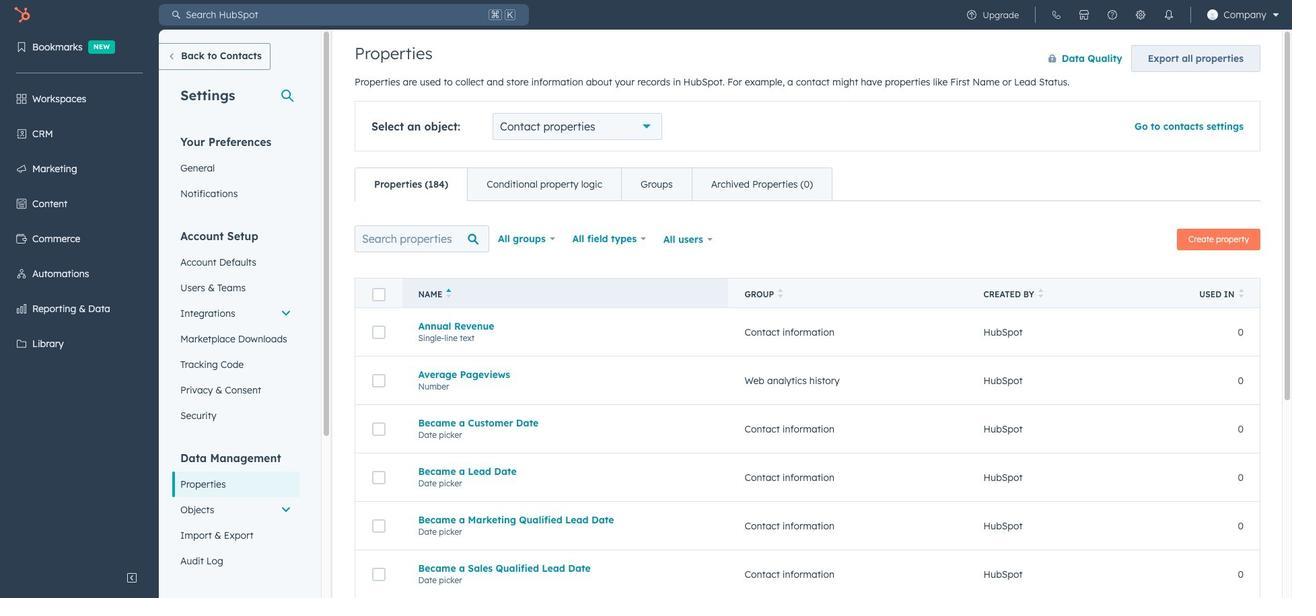 Task type: locate. For each thing, give the bounding box(es) containing it.
your preferences element
[[172, 135, 300, 207]]

press to sort. element
[[778, 289, 784, 300], [1039, 289, 1044, 300], [1239, 289, 1244, 300]]

1 press to sort. element from the left
[[778, 289, 784, 300]]

press to sort. image
[[778, 289, 784, 298], [1039, 289, 1044, 298]]

0 horizontal spatial press to sort. image
[[778, 289, 784, 298]]

simon jacob image
[[1208, 9, 1219, 20]]

3 press to sort. element from the left
[[1239, 289, 1244, 300]]

menu
[[958, 0, 1285, 30], [0, 30, 159, 565]]

tab list
[[355, 168, 833, 201]]

bookmarks primary navigation item image
[[16, 42, 27, 53]]

tab panel
[[355, 201, 1261, 599]]

1 horizontal spatial press to sort. element
[[1039, 289, 1044, 300]]

0 horizontal spatial press to sort. element
[[778, 289, 784, 300]]

data management element
[[172, 451, 300, 574]]

1 press to sort. image from the left
[[778, 289, 784, 298]]

1 horizontal spatial press to sort. image
[[1039, 289, 1044, 298]]

2 horizontal spatial press to sort. element
[[1239, 289, 1244, 300]]

Search search field
[[355, 226, 489, 252]]

notifications image
[[1164, 9, 1175, 20]]

ascending sort. press to sort descending. element
[[447, 289, 452, 300]]

press to sort. image
[[1239, 289, 1244, 298]]



Task type: vqa. For each thing, say whether or not it's contained in the screenshot.
SEARCH HUBSPOT search field
yes



Task type: describe. For each thing, give the bounding box(es) containing it.
1 horizontal spatial menu
[[958, 0, 1285, 30]]

ascending sort. press to sort descending. image
[[447, 289, 452, 298]]

Search HubSpot search field
[[180, 4, 486, 26]]

2 press to sort. element from the left
[[1039, 289, 1044, 300]]

0 horizontal spatial menu
[[0, 30, 159, 565]]

settings image
[[1136, 9, 1147, 20]]

marketplaces image
[[1079, 9, 1090, 20]]

help image
[[1108, 9, 1118, 20]]

2 press to sort. image from the left
[[1039, 289, 1044, 298]]

account setup element
[[172, 229, 300, 429]]



